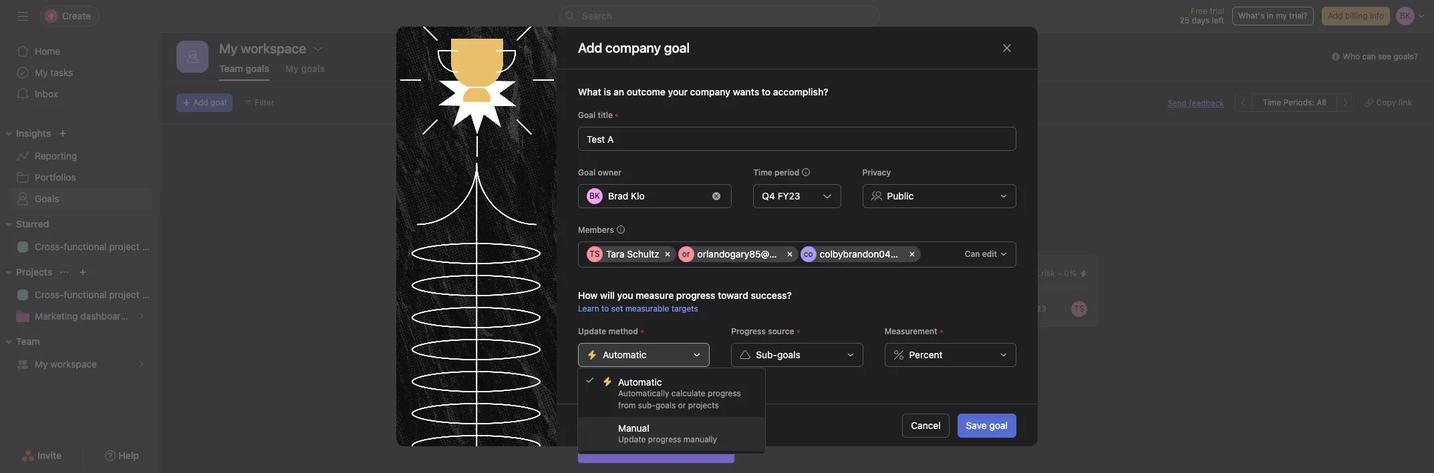 Task type: describe. For each thing, give the bounding box(es) containing it.
projects.
[[646, 413, 684, 424]]

risk
[[1042, 269, 1055, 279]]

goal title
[[578, 110, 613, 120]]

link
[[1399, 98, 1412, 108]]

stay
[[713, 178, 731, 190]]

required image for percent
[[938, 328, 946, 336]]

cancel button
[[903, 414, 950, 438]]

public button
[[863, 184, 1017, 209]]

your inside "add company goal" dialog
[[668, 86, 688, 98]]

inbox
[[35, 88, 58, 100]]

goals can be automatically updated by the progress of sub-goals or projects.
[[589, 384, 706, 424]]

send feedback
[[1168, 98, 1224, 108]]

close this dialog image
[[1002, 42, 1013, 53]]

what's in my trial?
[[1238, 11, 1308, 21]]

home
[[35, 45, 60, 57]]

full
[[859, 178, 872, 190]]

work
[[671, 178, 692, 190]]

calculate
[[672, 389, 706, 399]]

team button
[[0, 334, 40, 350]]

klo
[[631, 190, 645, 202]]

starred button
[[0, 217, 49, 233]]

0%
[[1064, 269, 1077, 279]]

automatically
[[618, 389, 669, 399]]

my workspace
[[35, 359, 97, 370]]

is
[[604, 86, 611, 98]]

team goals
[[219, 63, 269, 74]]

required image
[[613, 112, 621, 120]]

search list box
[[559, 5, 880, 27]]

mission
[[580, 178, 613, 190]]

projects element
[[0, 261, 160, 330]]

my for my goals
[[285, 63, 299, 74]]

2 cross-functional project plan link from the top
[[8, 285, 160, 306]]

left
[[1212, 15, 1224, 25]]

global element
[[0, 33, 160, 113]]

manually
[[684, 435, 717, 445]]

colbybrandon04@gmail.com
[[820, 249, 944, 260]]

sub- inside goals can be automatically updated by the progress of sub-goals or projects.
[[589, 413, 609, 424]]

0 vertical spatial to
[[615, 178, 624, 190]]

cross- for 'cross-functional project plan' link within the the starred element
[[35, 241, 64, 253]]

insights element
[[0, 122, 160, 213]]

teams element
[[0, 330, 160, 378]]

projects
[[16, 267, 52, 278]]

measure
[[636, 290, 674, 301]]

update inside "add company goal" dialog
[[578, 327, 606, 337]]

your right align
[[649, 178, 668, 190]]

goals inside goals can be automatically updated by the progress of sub-goals or projects.
[[609, 413, 632, 424]]

portfolios link
[[8, 167, 152, 188]]

add for add billing info
[[1328, 11, 1343, 21]]

days
[[1192, 15, 1210, 25]]

who
[[1343, 51, 1360, 61]]

send feedback link
[[1168, 97, 1224, 109]]

members
[[795, 178, 836, 190]]

add your company mission to align your work and stay inspired. only members with full access can edit.
[[497, 178, 944, 190]]

•
[[1058, 269, 1062, 279]]

automatically
[[647, 384, 705, 395]]

colbybrandon04@gmail.com cell
[[801, 247, 944, 263]]

goals inside goals can be automatically updated by the progress of sub-goals or projects.
[[589, 384, 613, 395]]

updated
[[589, 398, 625, 410]]

hide sidebar image
[[17, 11, 28, 21]]

team for team
[[16, 336, 40, 348]]

in
[[1267, 11, 1274, 21]]

my for my tasks
[[35, 67, 48, 78]]

only
[[773, 178, 793, 190]]

brad
[[608, 190, 628, 202]]

reporting link
[[8, 146, 152, 167]]

add goal
[[193, 98, 227, 108]]

to inside how will you measure progress toward success? learn to set measurable targets
[[602, 304, 609, 314]]

goals?
[[1394, 51, 1418, 61]]

q4 fy23 button
[[754, 184, 841, 209]]

cancel
[[911, 420, 941, 431]]

to accomplish?
[[762, 86, 829, 98]]

insights
[[16, 128, 51, 139]]

company goal
[[606, 40, 690, 55]]

functional for 'cross-functional project plan' link within the the starred element
[[64, 241, 107, 253]]

q4
[[762, 190, 775, 202]]

can edit
[[965, 249, 997, 259]]

schultz
[[627, 249, 659, 260]]

manual
[[618, 423, 649, 434]]

set
[[611, 304, 623, 314]]

goal for goal owner
[[578, 168, 596, 178]]

period
[[775, 168, 800, 178]]

automatic for automatic
[[603, 350, 647, 361]]

toward success?
[[718, 290, 792, 301]]

cross-functional project plan link inside the starred element
[[8, 237, 160, 258]]

progress inside how will you measure progress toward success? learn to set measurable targets
[[676, 290, 716, 301]]

my for my workspace
[[35, 359, 48, 370]]

team for team goals
[[219, 63, 243, 74]]

method
[[609, 327, 638, 337]]

goal for goal title
[[578, 110, 596, 120]]

1 required image from the left
[[638, 328, 646, 336]]

cross-functional project plan for 2nd 'cross-functional project plan' link
[[35, 289, 160, 301]]

cross-functional project plan for 'cross-functional project plan' link within the the starred element
[[35, 241, 160, 253]]

none text field inside "add company goal" dialog
[[923, 247, 933, 263]]

save goal
[[966, 420, 1008, 431]]

or inside goals can be automatically updated by the progress of sub-goals or projects.
[[635, 413, 644, 424]]

automatic for automatic automatically calculate progress from sub-goals or projects
[[618, 377, 662, 388]]

invite
[[37, 450, 62, 462]]

functional for 2nd 'cross-functional project plan' link
[[64, 289, 107, 301]]

trial?
[[1290, 11, 1308, 21]]

what's in my trial? button
[[1232, 7, 1314, 25]]

your down mission title text field
[[516, 178, 535, 190]]

you
[[617, 290, 633, 301]]

plan for 'cross-functional project plan' link within the the starred element
[[142, 241, 160, 253]]

orlandogary85@gmail.com
[[698, 249, 814, 260]]

got
[[697, 438, 711, 448]]

can
[[965, 249, 980, 259]]

inspired.
[[733, 178, 771, 190]]

reporting
[[35, 150, 77, 162]]

will
[[600, 290, 615, 301]]

sub-goals
[[756, 350, 801, 361]]

add company goal
[[578, 40, 690, 55]]

progress source
[[731, 327, 794, 337]]

add for add goal
[[193, 98, 208, 108]]

Enter goal name text field
[[578, 127, 1017, 151]]

save goal button
[[958, 414, 1017, 438]]

goals can be automatically updated by the progress of sub-goals or projects. tooltip
[[578, 374, 735, 464]]

sub- inside 'automatic automatically calculate progress from sub-goals or projects'
[[638, 401, 656, 411]]

send
[[1168, 98, 1187, 108]]

trial
[[1210, 6, 1224, 16]]

ts button
[[1071, 301, 1087, 317]]

at risk • 0%
[[1031, 269, 1077, 279]]



Task type: locate. For each thing, give the bounding box(es) containing it.
0 vertical spatial company
[[690, 86, 731, 98]]

my workspace
[[219, 41, 306, 56]]

2 project from the top
[[109, 289, 139, 301]]

project inside the starred element
[[109, 241, 139, 253]]

1 horizontal spatial required image
[[794, 328, 802, 336]]

marketing dashboards link
[[8, 306, 152, 328]]

my left tasks
[[35, 67, 48, 78]]

goals for sub-goals
[[777, 350, 801, 361]]

functional inside the starred element
[[64, 241, 107, 253]]

2 horizontal spatial goals
[[589, 384, 613, 395]]

got it
[[697, 438, 718, 448]]

0 horizontal spatial sub-
[[589, 413, 609, 424]]

to up brad
[[615, 178, 624, 190]]

progress up projects
[[708, 389, 741, 399]]

can up the public
[[907, 178, 923, 190]]

add inside dialog
[[578, 40, 603, 55]]

1 vertical spatial sub-
[[589, 413, 609, 424]]

company
[[690, 86, 731, 98], [538, 178, 577, 190]]

title
[[598, 110, 613, 120]]

update down learn
[[578, 327, 606, 337]]

0 vertical spatial goal
[[210, 98, 227, 108]]

copy link button
[[1360, 94, 1418, 112]]

0 horizontal spatial team
[[16, 336, 40, 348]]

2 functional from the top
[[64, 289, 107, 301]]

goal right the save
[[990, 420, 1008, 431]]

1 vertical spatial cross-functional project plan link
[[8, 285, 160, 306]]

goals inside the insights element
[[35, 193, 59, 205]]

plan inside the starred element
[[142, 241, 160, 253]]

2 required image from the left
[[794, 328, 802, 336]]

0 horizontal spatial company
[[538, 178, 577, 190]]

cross- inside projects element
[[35, 289, 64, 301]]

add inside button
[[1328, 11, 1343, 21]]

plan for 2nd 'cross-functional project plan' link
[[142, 289, 160, 301]]

cross- up 'marketing'
[[35, 289, 64, 301]]

sub-
[[638, 401, 656, 411], [589, 413, 609, 424]]

2 horizontal spatial can
[[1362, 51, 1376, 61]]

goals link
[[8, 188, 152, 210]]

my down team dropdown button at the left
[[35, 359, 48, 370]]

0 horizontal spatial goal
[[210, 98, 227, 108]]

what is an outcome your company wants to accomplish?
[[578, 86, 829, 98]]

required image for sub-goals
[[794, 328, 802, 336]]

brad klo
[[608, 190, 645, 202]]

the
[[640, 398, 654, 410]]

goals up pt. i
[[497, 225, 537, 244]]

1 goal from the top
[[578, 110, 596, 120]]

2 vertical spatial goals
[[589, 384, 613, 395]]

2 cross-functional project plan from the top
[[35, 289, 160, 301]]

add inside button
[[193, 98, 208, 108]]

automatic inside 'automatic automatically calculate progress from sub-goals or projects'
[[618, 377, 662, 388]]

and
[[694, 178, 710, 190]]

cross-functional project plan link up marketing dashboards
[[8, 285, 160, 306]]

edit.
[[925, 178, 944, 190]]

Mission title text field
[[489, 136, 555, 166]]

marketing
[[35, 311, 78, 322]]

ts left tara
[[590, 249, 600, 259]]

required image up the sub-goals dropdown button
[[794, 328, 802, 336]]

cross-functional project plan link down goals link
[[8, 237, 160, 258]]

sub- down the updated
[[589, 413, 609, 424]]

1 vertical spatial or
[[678, 401, 686, 411]]

from
[[618, 401, 636, 411]]

sub- down automatically
[[638, 401, 656, 411]]

who can see goals?
[[1343, 51, 1418, 61]]

goal up mission
[[578, 168, 596, 178]]

1 horizontal spatial goal
[[990, 420, 1008, 431]]

progress inside the manual update progress manually
[[648, 435, 681, 445]]

be
[[634, 384, 645, 395]]

0 horizontal spatial ts
[[590, 249, 600, 259]]

None text field
[[923, 247, 933, 263]]

required image up percent dropdown button
[[938, 328, 946, 336]]

0 vertical spatial functional
[[64, 241, 107, 253]]

my goals
[[285, 63, 325, 74]]

1 vertical spatial cross-
[[35, 289, 64, 301]]

1 cross-functional project plan from the top
[[35, 241, 160, 253]]

1 horizontal spatial sub-
[[638, 401, 656, 411]]

1 horizontal spatial team
[[219, 63, 243, 74]]

25
[[1180, 15, 1190, 25]]

0 vertical spatial can
[[1362, 51, 1376, 61]]

q4 fy23
[[762, 190, 800, 202]]

can for who can see goals?
[[1362, 51, 1376, 61]]

1 vertical spatial team
[[16, 336, 40, 348]]

goal down team goals link
[[210, 98, 227, 108]]

0 vertical spatial cross-
[[35, 241, 64, 253]]

goal for save goal
[[990, 420, 1008, 431]]

cross-functional project plan up dashboards
[[35, 289, 160, 301]]

add
[[1328, 11, 1343, 21], [578, 40, 603, 55], [193, 98, 208, 108], [497, 178, 514, 190]]

an
[[614, 86, 624, 98]]

0 horizontal spatial update
[[578, 327, 606, 337]]

my inside my tasks link
[[35, 67, 48, 78]]

can edit button
[[959, 245, 1014, 264]]

0 vertical spatial team
[[219, 63, 243, 74]]

0 horizontal spatial goals
[[35, 193, 59, 205]]

1 horizontal spatial ts
[[1074, 304, 1085, 314]]

my down my workspace
[[285, 63, 299, 74]]

bk
[[590, 191, 600, 201]]

0 horizontal spatial required image
[[638, 328, 646, 336]]

1 functional from the top
[[64, 241, 107, 253]]

1 vertical spatial functional
[[64, 289, 107, 301]]

members
[[578, 225, 614, 235]]

0 vertical spatial cross-functional project plan link
[[8, 237, 160, 258]]

i
[[522, 268, 525, 279]]

progress down automatically
[[657, 398, 695, 410]]

goal owner
[[578, 168, 622, 178]]

team
[[219, 63, 243, 74], [16, 336, 40, 348]]

required image down learn to set measurable targets link
[[638, 328, 646, 336]]

update inside the manual update progress manually
[[618, 435, 646, 445]]

progress down projects.
[[648, 435, 681, 445]]

targets
[[672, 304, 698, 314]]

my goals link
[[285, 63, 325, 81]]

sub-goals button
[[731, 344, 863, 368]]

or down by
[[635, 413, 644, 424]]

company left mission
[[538, 178, 577, 190]]

my inside my goals link
[[285, 63, 299, 74]]

projects button
[[0, 265, 52, 281]]

of
[[697, 398, 706, 410]]

goals down portfolios on the top of the page
[[35, 193, 59, 205]]

time
[[754, 168, 773, 178]]

goal inside dialog
[[990, 420, 1008, 431]]

required image
[[638, 328, 646, 336], [794, 328, 802, 336], [938, 328, 946, 336]]

0 horizontal spatial can
[[616, 384, 631, 395]]

goals for my goals
[[301, 63, 325, 74]]

1 vertical spatial to
[[602, 304, 609, 314]]

row containing tara schultz
[[587, 247, 959, 266]]

team down my workspace
[[219, 63, 243, 74]]

ts inside tara schultz cell
[[590, 249, 600, 259]]

wants
[[733, 86, 759, 98]]

project down goals link
[[109, 241, 139, 253]]

can left see
[[1362, 51, 1376, 61]]

add for add your company mission to align your work and stay inspired. only members with full access can edit.
[[497, 178, 514, 190]]

update down manual
[[618, 435, 646, 445]]

team inside dropdown button
[[16, 336, 40, 348]]

project
[[109, 241, 139, 253], [109, 289, 139, 301]]

automatic automatically calculate progress from sub-goals or projects
[[618, 377, 741, 411]]

cross- for 2nd 'cross-functional project plan' link
[[35, 289, 64, 301]]

portfolios
[[35, 172, 76, 183]]

1 horizontal spatial update
[[618, 435, 646, 445]]

ts down 0%
[[1074, 304, 1085, 314]]

my inside my workspace link
[[35, 359, 48, 370]]

1 vertical spatial goals
[[497, 225, 537, 244]]

automatic up automatically
[[618, 377, 662, 388]]

project inside projects element
[[109, 289, 139, 301]]

edit
[[982, 249, 997, 259]]

goals inside 'automatic automatically calculate progress from sub-goals or projects'
[[656, 401, 676, 411]]

plan inside projects element
[[142, 289, 160, 301]]

functional
[[64, 241, 107, 253], [64, 289, 107, 301]]

company left wants
[[690, 86, 731, 98]]

2 cross- from the top
[[35, 289, 64, 301]]

cross-functional project plan inside projects element
[[35, 289, 160, 301]]

cross- down starred
[[35, 241, 64, 253]]

cross- inside the starred element
[[35, 241, 64, 253]]

row
[[587, 247, 959, 266]]

project up dashboards
[[109, 289, 139, 301]]

my
[[285, 63, 299, 74], [35, 67, 48, 78], [35, 359, 48, 370]]

1 cross-functional project plan link from the top
[[8, 237, 160, 258]]

goals for team goals
[[245, 63, 269, 74]]

1 vertical spatial company
[[538, 178, 577, 190]]

or inside 'automatic automatically calculate progress from sub-goals or projects'
[[678, 401, 686, 411]]

progress up targets
[[676, 290, 716, 301]]

your right outcome
[[668, 86, 688, 98]]

2 vertical spatial or
[[635, 413, 644, 424]]

align
[[626, 178, 647, 190]]

can for goals can be automatically updated by the progress of sub-goals or projects.
[[616, 384, 631, 395]]

measurable
[[625, 304, 669, 314]]

progress inside goals can be automatically updated by the progress of sub-goals or projects.
[[657, 398, 695, 410]]

search button
[[559, 5, 880, 27]]

2 goal from the top
[[578, 168, 596, 178]]

1 vertical spatial automatic
[[618, 377, 662, 388]]

0 horizontal spatial to
[[602, 304, 609, 314]]

or down calculate
[[678, 401, 686, 411]]

automatic inside dropdown button
[[603, 350, 647, 361]]

how will you measure progress toward success? learn to set measurable targets
[[578, 290, 792, 314]]

goals inside dropdown button
[[777, 350, 801, 361]]

1 vertical spatial update
[[618, 435, 646, 445]]

0 vertical spatial or
[[682, 249, 690, 259]]

0 vertical spatial goal
[[578, 110, 596, 120]]

add billing info button
[[1322, 7, 1390, 25]]

or right schultz on the left bottom of the page
[[682, 249, 690, 259]]

outcome
[[627, 86, 666, 98]]

functional inside projects element
[[64, 289, 107, 301]]

cross-functional project plan inside the starred element
[[35, 241, 160, 253]]

2 horizontal spatial required image
[[938, 328, 946, 336]]

1 horizontal spatial goals
[[497, 225, 537, 244]]

copy
[[1377, 98, 1397, 108]]

ts
[[590, 249, 600, 259], [1074, 304, 1085, 314]]

1 vertical spatial plan
[[142, 289, 160, 301]]

1 cross- from the top
[[35, 241, 64, 253]]

remove image
[[713, 192, 721, 201]]

fy23
[[778, 190, 800, 202]]

add for add company goal
[[578, 40, 603, 55]]

goal for add goal
[[210, 98, 227, 108]]

1 horizontal spatial company
[[690, 86, 731, 98]]

to left set
[[602, 304, 609, 314]]

ts inside button
[[1074, 304, 1085, 314]]

goals
[[35, 193, 59, 205], [497, 225, 537, 244], [589, 384, 613, 395]]

how
[[578, 290, 598, 301]]

projects
[[688, 401, 719, 411]]

free
[[1191, 6, 1208, 16]]

1 horizontal spatial to
[[615, 178, 624, 190]]

marketing dashboards
[[35, 311, 131, 322]]

privacy
[[863, 168, 891, 178]]

or inside 'cell'
[[682, 249, 690, 259]]

team down 'marketing'
[[16, 336, 40, 348]]

row inside "add company goal" dialog
[[587, 247, 959, 266]]

can inside goals can be automatically updated by the progress of sub-goals or projects.
[[616, 384, 631, 395]]

1 vertical spatial project
[[109, 289, 139, 301]]

access
[[875, 178, 905, 190]]

2 plan from the top
[[142, 289, 160, 301]]

progress inside 'automatic automatically calculate progress from sub-goals or projects'
[[708, 389, 741, 399]]

1 vertical spatial can
[[907, 178, 923, 190]]

0 vertical spatial sub-
[[638, 401, 656, 411]]

update
[[578, 327, 606, 337], [618, 435, 646, 445]]

0 vertical spatial automatic
[[603, 350, 647, 361]]

starred element
[[0, 213, 160, 261]]

owner
[[598, 168, 622, 178]]

0 vertical spatial update
[[578, 327, 606, 337]]

functional up marketing dashboards
[[64, 289, 107, 301]]

2 vertical spatial can
[[616, 384, 631, 395]]

source
[[768, 327, 794, 337]]

free trial 25 days left
[[1180, 6, 1224, 25]]

copy link
[[1377, 98, 1412, 108]]

percent
[[909, 350, 943, 361]]

company inside dialog
[[690, 86, 731, 98]]

3 required image from the left
[[938, 328, 946, 336]]

what
[[578, 86, 601, 98]]

0 vertical spatial plan
[[142, 241, 160, 253]]

home link
[[8, 41, 152, 62]]

1 vertical spatial goal
[[990, 420, 1008, 431]]

tara schultz cell
[[587, 247, 676, 263]]

automatic button
[[578, 344, 710, 368]]

workspace
[[50, 359, 97, 370]]

1 vertical spatial ts
[[1074, 304, 1085, 314]]

add goal button
[[176, 94, 233, 112]]

1 project from the top
[[109, 241, 139, 253]]

cross-functional project plan down goals link
[[35, 241, 160, 253]]

1 vertical spatial goal
[[578, 168, 596, 178]]

1 plan from the top
[[142, 241, 160, 253]]

orlandogary85@gmail.com cell
[[678, 247, 814, 263]]

1 horizontal spatial can
[[907, 178, 923, 190]]

functional down goals link
[[64, 241, 107, 253]]

goal left title
[[578, 110, 596, 120]]

can left be
[[616, 384, 631, 395]]

goals up the updated
[[589, 384, 613, 395]]

0 vertical spatial goals
[[35, 193, 59, 205]]

1 vertical spatial cross-functional project plan
[[35, 289, 160, 301]]

0 vertical spatial cross-functional project plan
[[35, 241, 160, 253]]

add company goal dialog
[[396, 27, 1038, 455]]

save
[[966, 420, 987, 431]]

my tasks
[[35, 67, 73, 78]]

0 vertical spatial ts
[[590, 249, 600, 259]]

0 vertical spatial project
[[109, 241, 139, 253]]

public
[[887, 190, 914, 202]]

automatic down method
[[603, 350, 647, 361]]



Task type: vqa. For each thing, say whether or not it's contained in the screenshot.
I USUALLY WORK FROM 9AM-5PM PST. FEEL FREE TO ASSIGN ME A TASK WITH A DUE DATE ANYTIME. ALSO, I LOVE DOGS! text field
no



